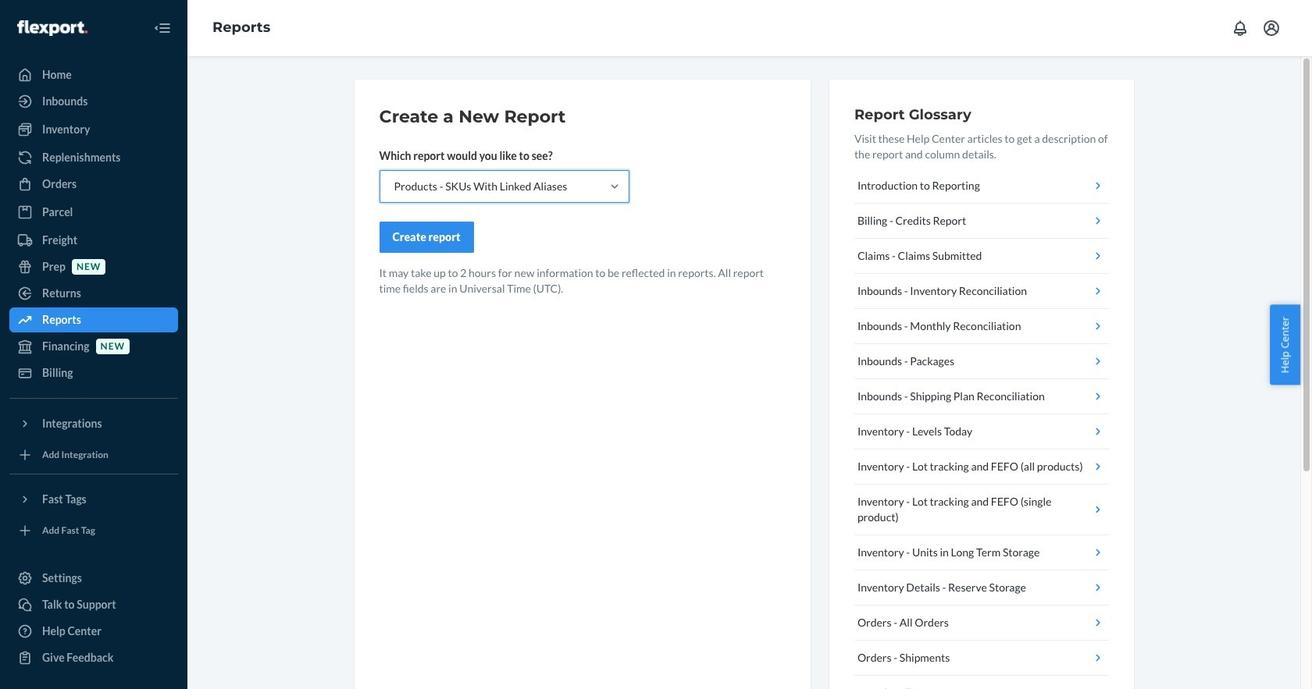 Task type: locate. For each thing, give the bounding box(es) containing it.
open notifications image
[[1231, 19, 1250, 37]]

close navigation image
[[153, 19, 172, 37]]



Task type: describe. For each thing, give the bounding box(es) containing it.
open account menu image
[[1262, 19, 1281, 37]]

flexport logo image
[[17, 20, 87, 36]]



Task type: vqa. For each thing, say whether or not it's contained in the screenshot.
Integration
no



